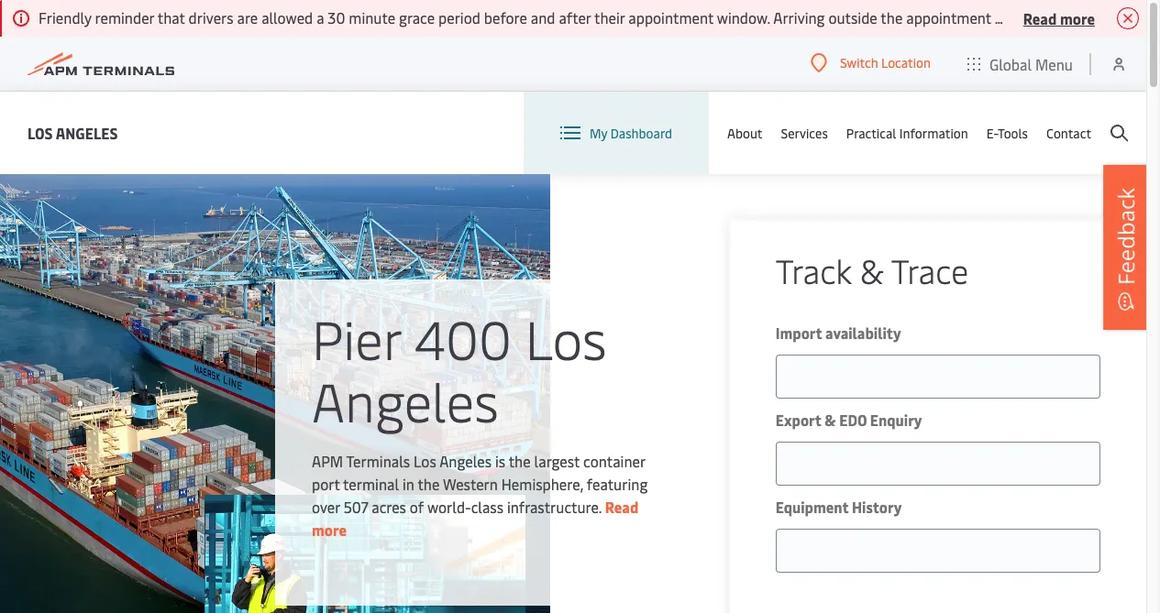 Task type: describe. For each thing, give the bounding box(es) containing it.
angeles for pier
[[312, 364, 499, 436]]

edo
[[840, 410, 867, 430]]

menu
[[1036, 54, 1074, 74]]

practical information button
[[847, 92, 969, 174]]

about
[[728, 124, 763, 142]]

contact
[[1047, 124, 1092, 142]]

hemisphere,
[[502, 474, 584, 494]]

export & edo enquiry
[[776, 410, 923, 430]]

location
[[882, 54, 931, 72]]

read for read more button
[[1024, 8, 1057, 28]]

los angeles link
[[28, 122, 118, 145]]

los angeles pier 400 image
[[0, 174, 551, 614]]

e-tools button
[[987, 92, 1029, 174]]

featuring
[[587, 474, 648, 494]]

contact button
[[1047, 92, 1092, 174]]

practical information
[[847, 124, 969, 142]]

0 vertical spatial angeles
[[56, 123, 118, 143]]

read more for read more button
[[1024, 8, 1096, 28]]

switch location
[[841, 54, 931, 72]]

read for read more link
[[605, 497, 639, 517]]

track & trace
[[776, 248, 969, 293]]

my
[[590, 124, 608, 142]]

read more button
[[1024, 6, 1096, 29]]

equipment history
[[776, 497, 902, 518]]

pier 400 los angeles
[[312, 301, 607, 436]]

western
[[443, 474, 498, 494]]

container
[[584, 451, 646, 471]]

switch
[[841, 54, 879, 72]]

0 horizontal spatial the
[[418, 474, 440, 494]]

angeles for apm
[[440, 451, 492, 471]]

is
[[495, 451, 506, 471]]

read more link
[[312, 497, 639, 540]]

0 vertical spatial the
[[509, 451, 531, 471]]

apm terminals los angeles is the largest container port terminal in the western hemisphere, featuring over 507 acres of world-class infrastructure.
[[312, 451, 648, 517]]

world-
[[428, 497, 471, 517]]

los for apm terminals los angeles is the largest container port terminal in the western hemisphere, featuring over 507 acres of world-class infrastructure.
[[414, 451, 437, 471]]

global menu
[[990, 54, 1074, 74]]

dashboard
[[611, 124, 673, 142]]

import availability
[[776, 323, 902, 343]]

apm
[[312, 451, 343, 471]]

history
[[852, 497, 902, 518]]

close alert image
[[1118, 7, 1140, 29]]

track
[[776, 248, 852, 293]]

400
[[415, 301, 512, 374]]

los for pier 400 los angeles
[[526, 301, 607, 374]]

507
[[344, 497, 368, 517]]

e-tools
[[987, 124, 1029, 142]]



Task type: vqa. For each thing, say whether or not it's contained in the screenshot.
Arrival Time button for Departure Time button associated with second the Reefer Cutoff button's 'Scheduled Arrival' button
no



Task type: locate. For each thing, give the bounding box(es) containing it.
read more up menu
[[1024, 8, 1096, 28]]

terminals
[[346, 451, 410, 471]]

more for read more button
[[1061, 8, 1096, 28]]

the right in
[[418, 474, 440, 494]]

services
[[781, 124, 828, 142]]

angeles inside apm terminals los angeles is the largest container port terminal in the western hemisphere, featuring over 507 acres of world-class infrastructure.
[[440, 451, 492, 471]]

1 vertical spatial read more
[[312, 497, 639, 540]]

read more for read more link
[[312, 497, 639, 540]]

my dashboard
[[590, 124, 673, 142]]

1 vertical spatial more
[[312, 520, 347, 540]]

1 horizontal spatial los
[[414, 451, 437, 471]]

2 vertical spatial angeles
[[440, 451, 492, 471]]

import
[[776, 323, 823, 343]]

more for read more link
[[312, 520, 347, 540]]

information
[[900, 124, 969, 142]]

tools
[[998, 124, 1029, 142]]

0 horizontal spatial los
[[28, 123, 53, 143]]

1 horizontal spatial read
[[1024, 8, 1057, 28]]

read down featuring
[[605, 497, 639, 517]]

trace
[[892, 248, 969, 293]]

equipment
[[776, 497, 849, 518]]

acres
[[372, 497, 406, 517]]

class
[[471, 497, 504, 517]]

& left edo
[[825, 410, 836, 430]]

port
[[312, 474, 340, 494]]

more left close alert 'image'
[[1061, 8, 1096, 28]]

angeles inside pier 400 los angeles
[[312, 364, 499, 436]]

over
[[312, 497, 340, 517]]

the right is
[[509, 451, 531, 471]]

0 vertical spatial read
[[1024, 8, 1057, 28]]

more inside button
[[1061, 8, 1096, 28]]

0 horizontal spatial read
[[605, 497, 639, 517]]

practical
[[847, 124, 897, 142]]

0 horizontal spatial &
[[825, 410, 836, 430]]

0 horizontal spatial more
[[312, 520, 347, 540]]

0 vertical spatial &
[[861, 248, 884, 293]]

services button
[[781, 92, 828, 174]]

global
[[990, 54, 1032, 74]]

global menu button
[[950, 36, 1092, 91]]

terminal
[[343, 474, 399, 494]]

1 horizontal spatial &
[[861, 248, 884, 293]]

1 horizontal spatial the
[[509, 451, 531, 471]]

1 vertical spatial los
[[526, 301, 607, 374]]

1 vertical spatial &
[[825, 410, 836, 430]]

in
[[403, 474, 415, 494]]

of
[[410, 497, 424, 517]]

0 vertical spatial more
[[1061, 8, 1096, 28]]

about button
[[728, 92, 763, 174]]

more inside read more
[[312, 520, 347, 540]]

& left trace
[[861, 248, 884, 293]]

los
[[28, 123, 53, 143], [526, 301, 607, 374], [414, 451, 437, 471]]

read up global menu
[[1024, 8, 1057, 28]]

pier
[[312, 301, 401, 374]]

export
[[776, 410, 822, 430]]

1 vertical spatial angeles
[[312, 364, 499, 436]]

the
[[509, 451, 531, 471], [418, 474, 440, 494]]

1 horizontal spatial more
[[1061, 8, 1096, 28]]

2 vertical spatial los
[[414, 451, 437, 471]]

my dashboard button
[[561, 92, 673, 174]]

1 vertical spatial the
[[418, 474, 440, 494]]

la secondary image
[[204, 496, 526, 614]]

& for trace
[[861, 248, 884, 293]]

availability
[[826, 323, 902, 343]]

los angeles
[[28, 123, 118, 143]]

switch location button
[[811, 53, 931, 73]]

feedback button
[[1104, 165, 1150, 330]]

more down over
[[312, 520, 347, 540]]

0 horizontal spatial read more
[[312, 497, 639, 540]]

largest
[[535, 451, 580, 471]]

2 horizontal spatial los
[[526, 301, 607, 374]]

more
[[1061, 8, 1096, 28], [312, 520, 347, 540]]

infrastructure.
[[507, 497, 602, 517]]

read inside button
[[1024, 8, 1057, 28]]

feedback
[[1111, 188, 1142, 285]]

read more down western at the bottom left of the page
[[312, 497, 639, 540]]

los inside pier 400 los angeles
[[526, 301, 607, 374]]

los inside apm terminals los angeles is the largest container port terminal in the western hemisphere, featuring over 507 acres of world-class infrastructure.
[[414, 451, 437, 471]]

0 vertical spatial read more
[[1024, 8, 1096, 28]]

&
[[861, 248, 884, 293], [825, 410, 836, 430]]

read
[[1024, 8, 1057, 28], [605, 497, 639, 517]]

read inside read more
[[605, 497, 639, 517]]

1 vertical spatial read
[[605, 497, 639, 517]]

1 horizontal spatial read more
[[1024, 8, 1096, 28]]

& for edo
[[825, 410, 836, 430]]

0 vertical spatial los
[[28, 123, 53, 143]]

e-
[[987, 124, 998, 142]]

read more
[[1024, 8, 1096, 28], [312, 497, 639, 540]]

enquiry
[[871, 410, 923, 430]]

angeles
[[56, 123, 118, 143], [312, 364, 499, 436], [440, 451, 492, 471]]



